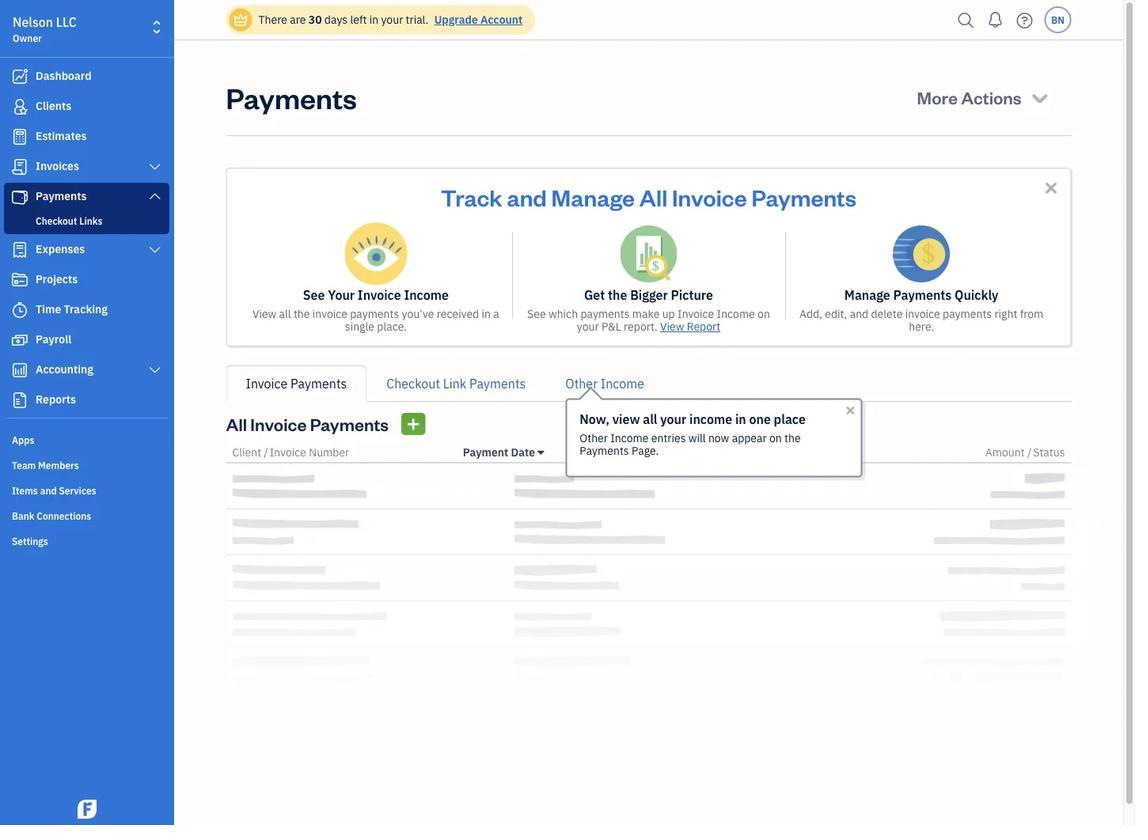 Task type: locate. For each thing, give the bounding box(es) containing it.
other up now,
[[565, 376, 598, 392]]

clients
[[36, 99, 71, 113]]

reports link
[[4, 386, 169, 415]]

/ left status
[[1027, 445, 1032, 460]]

will
[[688, 431, 706, 445]]

2 vertical spatial the
[[784, 431, 801, 445]]

bigger
[[630, 287, 668, 304]]

invoice payments
[[246, 376, 347, 392]]

invoice right delete
[[905, 307, 940, 321]]

services
[[59, 484, 96, 497]]

0 vertical spatial the
[[608, 287, 627, 304]]

1 vertical spatial all
[[643, 411, 657, 427]]

payments inside now, view all your income in one place other income entries will now appear on the payments page.
[[580, 443, 629, 458]]

and inside manage payments quickly add, edit, and delete invoice payments right from here.
[[850, 307, 868, 321]]

main element
[[0, 0, 214, 826]]

apps link
[[4, 427, 169, 451]]

chevron large down image for accounting
[[148, 364, 162, 377]]

1 vertical spatial and
[[850, 307, 868, 321]]

0 horizontal spatial in
[[369, 12, 378, 27]]

search image
[[953, 8, 979, 32]]

and right track
[[507, 182, 547, 212]]

1 horizontal spatial invoice
[[905, 307, 940, 321]]

payments inside see which payments make up invoice income on your p&l report.
[[580, 307, 630, 321]]

0 horizontal spatial /
[[264, 445, 268, 460]]

checkout inside 'link'
[[387, 376, 440, 392]]

1 horizontal spatial /
[[643, 445, 647, 460]]

manage inside manage payments quickly add, edit, and delete invoice payments right from here.
[[844, 287, 890, 304]]

checkout up the expenses
[[36, 214, 77, 227]]

estimates link
[[4, 123, 169, 151]]

income down view
[[610, 431, 649, 445]]

manage payments quickly add, edit, and delete invoice payments right from here.
[[799, 287, 1043, 334]]

invoice image
[[10, 159, 29, 175]]

invoice inside see your invoice income view all the invoice payments you've received in a single place.
[[312, 307, 347, 321]]

0 vertical spatial your
[[381, 12, 403, 27]]

payments inside manage payments quickly add, edit, and delete invoice payments right from here.
[[893, 287, 952, 304]]

your left trial.
[[381, 12, 403, 27]]

other inside now, view all your income in one place other income entries will now appear on the payments page.
[[580, 431, 608, 445]]

the inside now, view all your income in one place other income entries will now appear on the payments page.
[[784, 431, 801, 445]]

1 vertical spatial manage
[[844, 287, 890, 304]]

1 horizontal spatial your
[[577, 319, 599, 334]]

3 payments from the left
[[943, 307, 992, 321]]

received
[[437, 307, 479, 321]]

all
[[279, 307, 291, 321], [643, 411, 657, 427]]

/ right client
[[264, 445, 268, 460]]

in left a
[[482, 307, 491, 321]]

in
[[369, 12, 378, 27], [482, 307, 491, 321], [735, 411, 746, 427]]

0 horizontal spatial checkout
[[36, 214, 77, 227]]

1 vertical spatial close image
[[844, 404, 857, 417]]

your inside see which payments make up invoice income on your p&l report.
[[577, 319, 599, 334]]

see inside see your invoice income view all the invoice payments you've received in a single place.
[[303, 287, 325, 304]]

link
[[443, 376, 466, 392]]

nelson llc owner
[[13, 14, 77, 44]]

3 chevron large down image from the top
[[148, 364, 162, 377]]

0 horizontal spatial your
[[381, 12, 403, 27]]

2 chevron large down image from the top
[[148, 244, 162, 256]]

3 / from the left
[[1027, 445, 1032, 460]]

view up invoice payments
[[252, 307, 276, 321]]

in right left
[[369, 12, 378, 27]]

your inside now, view all your income in one place other income entries will now appear on the payments page.
[[660, 411, 686, 427]]

now
[[708, 431, 729, 445]]

client
[[232, 445, 261, 460]]

0 vertical spatial other
[[565, 376, 598, 392]]

0 horizontal spatial manage
[[551, 182, 635, 212]]

0 vertical spatial checkout
[[36, 214, 77, 227]]

the left single
[[294, 307, 310, 321]]

track
[[441, 182, 502, 212]]

all right view
[[643, 411, 657, 427]]

which
[[548, 307, 578, 321]]

checkout inside main element
[[36, 214, 77, 227]]

time tracking
[[36, 302, 108, 317]]

in left one
[[735, 411, 746, 427]]

time
[[36, 302, 61, 317]]

2 horizontal spatial and
[[850, 307, 868, 321]]

income
[[689, 411, 732, 427]]

0 vertical spatial in
[[369, 12, 378, 27]]

on down place
[[769, 431, 782, 445]]

other down now,
[[580, 431, 608, 445]]

invoice inside manage payments quickly add, edit, and delete invoice payments right from here.
[[905, 307, 940, 321]]

clients link
[[4, 93, 169, 121]]

0 vertical spatial and
[[507, 182, 547, 212]]

upgrade
[[434, 12, 478, 27]]

all up invoice payments
[[279, 307, 291, 321]]

view right make
[[660, 319, 684, 334]]

1 horizontal spatial payments
[[580, 307, 630, 321]]

1 chevron large down image from the top
[[148, 190, 162, 203]]

llc
[[56, 14, 77, 30]]

client / invoice number
[[232, 445, 349, 460]]

place
[[774, 411, 806, 427]]

see your invoice income view all the invoice payments you've received in a single place.
[[252, 287, 499, 334]]

0 horizontal spatial and
[[40, 484, 57, 497]]

and inside main element
[[40, 484, 57, 497]]

1 horizontal spatial and
[[507, 182, 547, 212]]

1 vertical spatial on
[[769, 431, 782, 445]]

1 horizontal spatial see
[[527, 307, 546, 321]]

2 horizontal spatial the
[[784, 431, 801, 445]]

see for your
[[303, 287, 325, 304]]

0 vertical spatial chevron large down image
[[148, 190, 162, 203]]

the inside see your invoice income view all the invoice payments you've received in a single place.
[[294, 307, 310, 321]]

0 horizontal spatial close image
[[844, 404, 857, 417]]

1 vertical spatial your
[[577, 319, 599, 334]]

type button
[[617, 445, 640, 460]]

2 horizontal spatial /
[[1027, 445, 1032, 460]]

see left your
[[303, 287, 325, 304]]

payments down your
[[350, 307, 399, 321]]

picture
[[671, 287, 713, 304]]

1 vertical spatial checkout
[[387, 376, 440, 392]]

payments
[[350, 307, 399, 321], [580, 307, 630, 321], [943, 307, 992, 321]]

1 invoice from the left
[[312, 307, 347, 321]]

income inside see which payments make up invoice income on your p&l report.
[[717, 307, 755, 321]]

see which payments make up invoice income on your p&l report.
[[527, 307, 770, 334]]

1 vertical spatial see
[[527, 307, 546, 321]]

in inside now, view all your income in one place other income entries will now appear on the payments page.
[[735, 411, 746, 427]]

2 payments from the left
[[580, 307, 630, 321]]

all
[[639, 182, 667, 212], [226, 413, 247, 435]]

view inside see your invoice income view all the invoice payments you've received in a single place.
[[252, 307, 276, 321]]

on
[[758, 307, 770, 321], [769, 431, 782, 445]]

close image
[[1042, 179, 1060, 197], [844, 404, 857, 417]]

items
[[12, 484, 38, 497]]

all up client
[[226, 413, 247, 435]]

payments down the "get"
[[580, 307, 630, 321]]

view
[[612, 411, 640, 427]]

payments down quickly
[[943, 307, 992, 321]]

2 vertical spatial your
[[660, 411, 686, 427]]

checkout link payments link
[[367, 366, 546, 402]]

see inside see which payments make up invoice income on your p&l report.
[[527, 307, 546, 321]]

1 horizontal spatial checkout
[[387, 376, 440, 392]]

0 vertical spatial on
[[758, 307, 770, 321]]

bank connections link
[[4, 503, 169, 527]]

apps
[[12, 434, 34, 446]]

see
[[303, 287, 325, 304], [527, 307, 546, 321]]

1 vertical spatial in
[[482, 307, 491, 321]]

0 horizontal spatial the
[[294, 307, 310, 321]]

caretdown image
[[538, 446, 544, 459]]

your
[[381, 12, 403, 27], [577, 319, 599, 334], [660, 411, 686, 427]]

0 horizontal spatial view
[[252, 307, 276, 321]]

chevron large down image
[[148, 190, 162, 203], [148, 244, 162, 256], [148, 364, 162, 377]]

team members link
[[4, 453, 169, 476]]

appear
[[732, 431, 767, 445]]

timer image
[[10, 302, 29, 318]]

more actions button
[[903, 78, 1065, 116]]

1 horizontal spatial in
[[482, 307, 491, 321]]

payments inside manage payments quickly add, edit, and delete invoice payments right from here.
[[943, 307, 992, 321]]

0 horizontal spatial all
[[279, 307, 291, 321]]

1 horizontal spatial view
[[660, 319, 684, 334]]

checkout
[[36, 214, 77, 227], [387, 376, 440, 392]]

1 horizontal spatial all
[[643, 411, 657, 427]]

payment
[[463, 445, 508, 460]]

links
[[79, 214, 102, 227]]

0 vertical spatial see
[[303, 287, 325, 304]]

0 horizontal spatial see
[[303, 287, 325, 304]]

from
[[1020, 307, 1043, 321]]

chevron large down image down checkout links link
[[148, 244, 162, 256]]

amount button
[[985, 445, 1025, 460]]

accounting
[[36, 362, 93, 377]]

invoice down your
[[312, 307, 347, 321]]

and for services
[[40, 484, 57, 497]]

client image
[[10, 99, 29, 115]]

your left p&l
[[577, 319, 599, 334]]

manage
[[551, 182, 635, 212], [844, 287, 890, 304]]

0 horizontal spatial invoice
[[312, 307, 347, 321]]

the down place
[[784, 431, 801, 445]]

payroll
[[36, 332, 71, 347]]

1 vertical spatial all
[[226, 413, 247, 435]]

track and manage all invoice payments
[[441, 182, 856, 212]]

2 / from the left
[[643, 445, 647, 460]]

0 horizontal spatial all
[[226, 413, 247, 435]]

/ for invoice
[[264, 445, 268, 460]]

invoice inside see your invoice income view all the invoice payments you've received in a single place.
[[358, 287, 401, 304]]

1 vertical spatial chevron large down image
[[148, 244, 162, 256]]

1 payments from the left
[[350, 307, 399, 321]]

money image
[[10, 332, 29, 348]]

single
[[345, 319, 374, 334]]

expenses link
[[4, 236, 169, 264]]

chevron large down image up reports link at left
[[148, 364, 162, 377]]

actions
[[961, 86, 1022, 108]]

chevron large down image down chevron large down icon
[[148, 190, 162, 203]]

0 vertical spatial all
[[639, 182, 667, 212]]

a
[[493, 307, 499, 321]]

now, view all your income in one place other income entries will now appear on the payments page.
[[580, 411, 806, 458]]

income right up
[[717, 307, 755, 321]]

2 invoice from the left
[[905, 307, 940, 321]]

2 horizontal spatial your
[[660, 411, 686, 427]]

1 / from the left
[[264, 445, 268, 460]]

0 vertical spatial all
[[279, 307, 291, 321]]

checkout for checkout links
[[36, 214, 77, 227]]

connections
[[37, 510, 91, 522]]

/ right type
[[643, 445, 647, 460]]

all up get the bigger picture
[[639, 182, 667, 212]]

items and services link
[[4, 478, 169, 502]]

1 horizontal spatial manage
[[844, 287, 890, 304]]

2 horizontal spatial in
[[735, 411, 746, 427]]

the right the "get"
[[608, 287, 627, 304]]

payments inside "link"
[[36, 189, 87, 203]]

1 vertical spatial other
[[580, 431, 608, 445]]

other
[[565, 376, 598, 392], [580, 431, 608, 445]]

and right edit,
[[850, 307, 868, 321]]

your up entries
[[660, 411, 686, 427]]

the
[[608, 287, 627, 304], [294, 307, 310, 321], [784, 431, 801, 445]]

chart image
[[10, 363, 29, 378]]

invoice
[[672, 182, 747, 212], [358, 287, 401, 304], [678, 307, 714, 321], [246, 376, 288, 392], [250, 413, 307, 435], [270, 445, 306, 460]]

income inside now, view all your income in one place other income entries will now appear on the payments page.
[[610, 431, 649, 445]]

and right items
[[40, 484, 57, 497]]

on left add,
[[758, 307, 770, 321]]

2 horizontal spatial payments
[[943, 307, 992, 321]]

0 horizontal spatial payments
[[350, 307, 399, 321]]

1 horizontal spatial the
[[608, 287, 627, 304]]

2 vertical spatial and
[[40, 484, 57, 497]]

see left which at top
[[527, 307, 546, 321]]

2 vertical spatial in
[[735, 411, 746, 427]]

/ for internal
[[643, 445, 647, 460]]

other income link
[[546, 366, 664, 402]]

income up the you've
[[404, 287, 449, 304]]

1 horizontal spatial close image
[[1042, 179, 1060, 197]]

on inside see which payments make up invoice income on your p&l report.
[[758, 307, 770, 321]]

checkout up add a new payment icon
[[387, 376, 440, 392]]

payments inside see your invoice income view all the invoice payments you've received in a single place.
[[350, 307, 399, 321]]

2 vertical spatial chevron large down image
[[148, 364, 162, 377]]

payments for income
[[350, 307, 399, 321]]

get the bigger picture
[[584, 287, 713, 304]]

expense image
[[10, 242, 29, 258]]

/ for status
[[1027, 445, 1032, 460]]

1 vertical spatial the
[[294, 307, 310, 321]]

time tracking link
[[4, 296, 169, 325]]

page.
[[632, 443, 659, 458]]

chevron large down image
[[148, 161, 162, 173]]

get the bigger picture image
[[620, 226, 677, 283]]



Task type: vqa. For each thing, say whether or not it's contained in the screenshot.
DAYS
yes



Task type: describe. For each thing, give the bounding box(es) containing it.
invoice for payments
[[905, 307, 940, 321]]

bn
[[1051, 13, 1064, 26]]

reports
[[36, 392, 76, 407]]

estimates
[[36, 129, 87, 143]]

are
[[290, 12, 306, 27]]

projects
[[36, 272, 78, 287]]

notes
[[691, 445, 721, 460]]

invoices
[[36, 159, 79, 173]]

checkout links
[[36, 214, 102, 227]]

all invoice payments
[[226, 413, 389, 435]]

in for now,
[[735, 411, 746, 427]]

expenses
[[36, 242, 85, 256]]

there are 30 days left in your trial. upgrade account
[[258, 12, 523, 27]]

bn button
[[1044, 6, 1071, 33]]

chevron large down image for expenses
[[148, 244, 162, 256]]

trial.
[[406, 12, 428, 27]]

invoice for your
[[312, 307, 347, 321]]

payments inside 'link'
[[469, 376, 526, 392]]

all inside see your invoice income view all the invoice payments you've received in a single place.
[[279, 307, 291, 321]]

delete
[[871, 307, 903, 321]]

number
[[309, 445, 349, 460]]

now,
[[580, 411, 609, 427]]

get
[[584, 287, 605, 304]]

add,
[[799, 307, 822, 321]]

other income
[[565, 376, 644, 392]]

up
[[662, 307, 675, 321]]

accounting link
[[4, 356, 169, 385]]

report
[[687, 319, 720, 334]]

one
[[749, 411, 771, 427]]

payments link
[[4, 183, 169, 211]]

tracking
[[64, 302, 108, 317]]

notifications image
[[983, 4, 1008, 36]]

settings
[[12, 535, 48, 548]]

view report
[[660, 319, 720, 334]]

here.
[[909, 319, 934, 334]]

nelson
[[13, 14, 53, 30]]

estimate image
[[10, 129, 29, 145]]

in for there
[[369, 12, 378, 27]]

30
[[308, 12, 322, 27]]

members
[[38, 459, 79, 472]]

entries
[[651, 431, 686, 445]]

0 vertical spatial manage
[[551, 182, 635, 212]]

team
[[12, 459, 36, 472]]

checkout links link
[[7, 211, 166, 230]]

0 vertical spatial close image
[[1042, 179, 1060, 197]]

edit,
[[825, 307, 847, 321]]

owner
[[13, 32, 42, 44]]

invoices link
[[4, 153, 169, 181]]

dashboard link
[[4, 63, 169, 91]]

payment image
[[10, 189, 29, 205]]

status
[[1033, 445, 1065, 460]]

place.
[[377, 319, 407, 334]]

all inside now, view all your income in one place other income entries will now appear on the payments page.
[[643, 411, 657, 427]]

payments for add,
[[943, 307, 992, 321]]

project image
[[10, 272, 29, 288]]

team members
[[12, 459, 79, 472]]

quickly
[[955, 287, 998, 304]]

invoice payments link
[[226, 366, 367, 402]]

1 horizontal spatial all
[[639, 182, 667, 212]]

and for manage
[[507, 182, 547, 212]]

account
[[480, 12, 523, 27]]

dashboard image
[[10, 69, 29, 85]]

p&l
[[602, 319, 621, 334]]

checkout link payments
[[387, 376, 526, 392]]

manage payments quickly image
[[893, 226, 950, 283]]

bank
[[12, 510, 34, 522]]

income inside see your invoice income view all the invoice payments you've received in a single place.
[[404, 287, 449, 304]]

in inside see your invoice income view all the invoice payments you've received in a single place.
[[482, 307, 491, 321]]

report image
[[10, 393, 29, 408]]

payment date
[[463, 445, 535, 460]]

see your invoice income image
[[344, 223, 407, 285]]

add a new payment image
[[406, 415, 421, 434]]

income up view
[[601, 376, 644, 392]]

items and services
[[12, 484, 96, 497]]

payroll link
[[4, 326, 169, 355]]

crown image
[[232, 11, 249, 28]]

type / internal notes
[[617, 445, 721, 460]]

internal
[[649, 445, 689, 460]]

report.
[[624, 319, 657, 334]]

go to help image
[[1012, 8, 1037, 32]]

dashboard
[[36, 68, 92, 83]]

days
[[324, 12, 348, 27]]

see for which
[[527, 307, 546, 321]]

chevron large down image for payments
[[148, 190, 162, 203]]

invoice inside see which payments make up invoice income on your p&l report.
[[678, 307, 714, 321]]

bank connections
[[12, 510, 91, 522]]

more actions
[[917, 86, 1022, 108]]

chevrondown image
[[1029, 86, 1051, 108]]

your
[[328, 287, 355, 304]]

settings link
[[4, 529, 169, 552]]

right
[[994, 307, 1017, 321]]

payment date button
[[463, 445, 544, 460]]

amount / status
[[985, 445, 1065, 460]]

freshbooks image
[[74, 800, 100, 819]]

checkout for checkout link payments
[[387, 376, 440, 392]]

on inside now, view all your income in one place other income entries will now appear on the payments page.
[[769, 431, 782, 445]]



